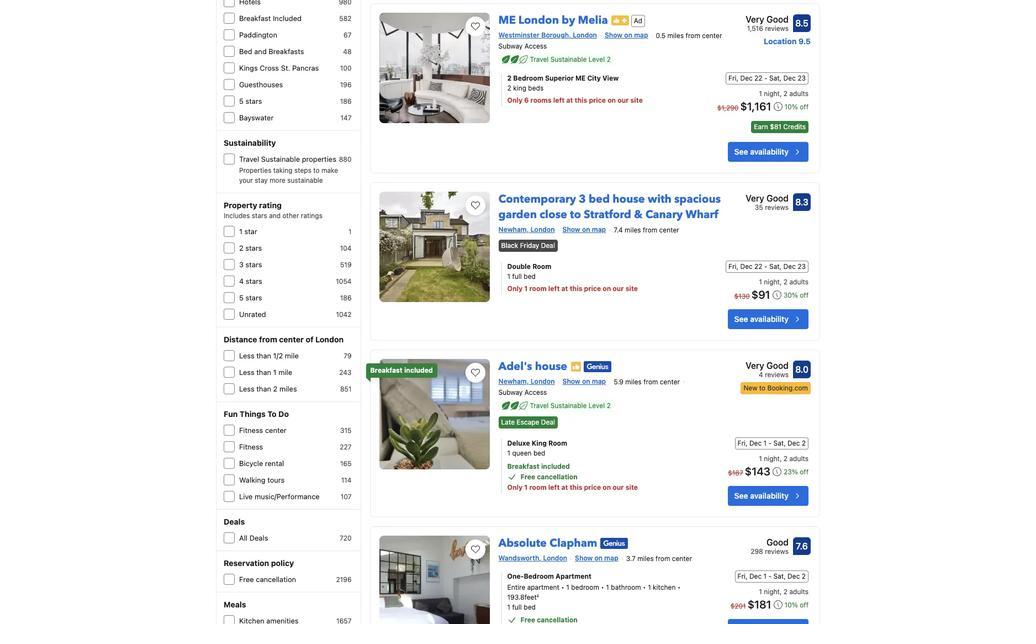 Task type: describe. For each thing, give the bounding box(es) containing it.
7.4
[[614, 226, 623, 234]]

beds
[[528, 84, 544, 92]]

site inside 2 bedroom superior me city view 2 king beds only 6 rooms left at this price on our site
[[631, 96, 643, 104]]

show down the close
[[563, 225, 580, 233]]

$91
[[752, 288, 770, 301]]

all deals
[[239, 534, 268, 542]]

2 vertical spatial to
[[759, 384, 766, 392]]

good 298 reviews
[[751, 537, 789, 556]]

bed inside 'double room 1 full bed only 1 room left at this price on our site'
[[524, 272, 536, 281]]

bed inside 1 queen bed breakfast included
[[534, 449, 546, 457]]

left inside 'double room 1 full bed only 1 room left at this price on our site'
[[548, 284, 560, 293]]

tours
[[267, 476, 285, 484]]

live
[[239, 492, 253, 501]]

access for london
[[525, 42, 547, 50]]

rooms
[[531, 96, 552, 104]]

1 night , 2 adults for $91
[[759, 278, 809, 286]]

show for adel's house
[[563, 377, 580, 385]]

48
[[343, 48, 352, 56]]

less for less than 2 miles
[[239, 384, 254, 393]]

other
[[283, 212, 299, 220]]

on down this property is part of our preferred plus program. it's committed to providing outstanding service and excellent value. it'll pay us a higher commission if you make a booking. image
[[624, 31, 633, 39]]

on up one-bedroom apartment link
[[595, 554, 603, 562]]

5.9
[[614, 378, 624, 386]]

steps
[[294, 166, 312, 175]]

193.8feet²
[[507, 593, 539, 601]]

1 vertical spatial room
[[549, 439, 567, 447]]

2 up earn $81 credits
[[784, 89, 788, 98]]

london up westminster borough, london
[[519, 13, 559, 28]]

1 vertical spatial 3
[[239, 260, 244, 269]]

london down 'adel's house'
[[531, 377, 555, 385]]

2 vertical spatial our
[[613, 483, 624, 492]]

stars up unrated
[[246, 293, 262, 302]]

dec down 298
[[750, 572, 762, 580]]

to inside 'travel sustainable properties 880 properties taking steps to make your stay more sustainable'
[[313, 166, 320, 175]]

less for less than 1/2 mile
[[239, 351, 254, 360]]

0 horizontal spatial 4
[[239, 277, 244, 286]]

0 vertical spatial free cancellation
[[521, 473, 578, 481]]

2 vertical spatial at
[[562, 483, 568, 492]]

center for 7.4 miles from center
[[659, 226, 679, 234]]

bed
[[239, 47, 252, 56]]

165
[[340, 460, 352, 468]]

- for $181
[[769, 572, 772, 580]]

full inside 'double room 1 full bed only 1 room left at this price on our site'
[[512, 272, 522, 281]]

borough,
[[541, 31, 571, 39]]

our inside 'double room 1 full bed only 1 room left at this price on our site'
[[613, 284, 624, 293]]

fri, for $1,161
[[729, 74, 739, 82]]

included inside 1 queen bed breakfast included
[[541, 462, 570, 471]]

10% for me london by melia
[[785, 103, 798, 111]]

credits
[[783, 122, 806, 131]]

dec down 7.6
[[788, 572, 800, 580]]

from up less than 1/2 mile
[[259, 335, 277, 344]]

new
[[744, 384, 758, 392]]

breakfast inside 1 queen bed breakfast included
[[507, 462, 540, 471]]

good for 8.5
[[767, 14, 789, 24]]

london down the melia
[[573, 31, 597, 39]]

double room link
[[507, 262, 694, 272]]

travel sustainable level 2 for london
[[530, 55, 611, 63]]

stars up 4 stars
[[246, 260, 262, 269]]

properties
[[302, 155, 336, 164]]

1 availability from the top
[[750, 147, 789, 156]]

reservation policy
[[224, 558, 294, 568]]

view
[[603, 74, 619, 82]]

35
[[755, 203, 763, 211]]

dec up 30%
[[784, 262, 796, 271]]

contemporary
[[499, 192, 576, 206]]

$1,290
[[717, 104, 739, 112]]

- for $91
[[765, 262, 768, 271]]

show on map for me london by melia
[[605, 31, 648, 39]]

2 stars
[[239, 244, 262, 252]]

deluxe
[[507, 439, 530, 447]]

garden
[[499, 207, 537, 222]]

our inside 2 bedroom superior me city view 2 king beds only 6 rooms left at this price on our site
[[618, 96, 629, 104]]

availability for $91
[[750, 314, 789, 324]]

from for 7.4 miles from center
[[643, 226, 657, 234]]

fri, for $91
[[729, 262, 739, 271]]

black friday deal
[[501, 241, 555, 250]]

bed and breakfasts
[[239, 47, 304, 56]]

adults for $181
[[790, 588, 809, 596]]

scored 8.3 element
[[793, 193, 811, 211]]

0 vertical spatial cancellation
[[537, 473, 578, 481]]

westminster borough, london
[[499, 31, 597, 39]]

newham, for $143
[[499, 377, 529, 385]]

wharf
[[686, 207, 718, 222]]

adults for $91
[[790, 278, 809, 286]]

1,516
[[747, 24, 763, 33]]

0 horizontal spatial and
[[254, 47, 267, 56]]

see for $143
[[734, 491, 748, 500]]

less than 1 mile
[[239, 368, 292, 377]]

1 see availability link from the top
[[728, 142, 809, 162]]

&
[[634, 207, 643, 222]]

see availability link for $91
[[728, 309, 809, 329]]

298
[[751, 547, 763, 556]]

2 down the 1 star
[[239, 244, 243, 252]]

deluxe king room
[[507, 439, 567, 447]]

night for $1,161
[[764, 89, 780, 98]]

adults for $1,161
[[790, 89, 809, 98]]

center left of
[[279, 335, 304, 344]]

deal for $143
[[541, 418, 555, 426]]

this inside 2 bedroom superior me city view 2 king beds only 6 rooms left at this price on our site
[[575, 96, 587, 104]]

level for me london by melia
[[589, 55, 605, 63]]

paddington
[[239, 30, 277, 39]]

reservation
[[224, 558, 269, 568]]

1 5 stars from the top
[[239, 97, 262, 106]]

2 5 from the top
[[239, 293, 244, 302]]

720
[[340, 534, 352, 542]]

2 down westminster
[[507, 74, 512, 82]]

on down stratford
[[582, 225, 590, 233]]

23%
[[784, 468, 798, 476]]

adel's house link
[[499, 355, 567, 374]]

travel inside 'travel sustainable properties 880 properties taking steps to make your stay more sustainable'
[[239, 155, 259, 164]]

price inside 'double room 1 full bed only 1 room left at this price on our site'
[[584, 284, 601, 293]]

kitchen
[[653, 583, 676, 591]]

196
[[340, 81, 352, 89]]

dec up $1,161
[[740, 74, 753, 82]]

1 vertical spatial house
[[535, 359, 567, 374]]

4 inside very good 4 reviews
[[759, 371, 763, 379]]

cross
[[260, 64, 279, 72]]

center for 5.9 miles from center subway access
[[660, 378, 680, 386]]

fri, dec 1 - sat, dec 2 for $143
[[738, 439, 806, 447]]

pancras
[[292, 64, 319, 72]]

bicycle rental
[[239, 459, 284, 468]]

breakfasts
[[269, 47, 304, 56]]

price inside 2 bedroom superior me city view 2 king beds only 6 rooms left at this price on our site
[[589, 96, 606, 104]]

fri, for $181
[[738, 572, 748, 580]]

subway for me
[[499, 42, 523, 50]]

fitness for fitness
[[239, 442, 263, 451]]

night for $143
[[764, 455, 780, 463]]

2 down 5.9 miles from center subway access
[[607, 401, 611, 410]]

2 up 30%
[[784, 278, 788, 286]]

wandsworth,
[[499, 554, 541, 562]]

and inside property rating includes stars and other ratings
[[269, 212, 281, 220]]

adel's
[[499, 359, 532, 374]]

star
[[244, 227, 257, 236]]

this property is part of our preferred partner program. it's committed to providing excellent service and good value. it'll pay us a higher commission if you make a booking. image
[[571, 362, 582, 373]]

st.
[[281, 64, 290, 72]]

one-bedroom apartment
[[507, 572, 592, 580]]

newham, london for $143
[[499, 377, 555, 385]]

2 vertical spatial left
[[548, 483, 560, 492]]

dec down location 9.5
[[784, 74, 796, 82]]

2 down good 298 reviews
[[784, 588, 788, 596]]

london down the close
[[531, 225, 555, 233]]

good for 8.0
[[767, 361, 789, 371]]

1 night , 2 adults for $181
[[759, 588, 809, 596]]

4 stars
[[239, 277, 262, 286]]

2 vertical spatial price
[[584, 483, 601, 492]]

reviews for 8.3
[[765, 203, 789, 211]]

miles for 5.9
[[625, 378, 642, 386]]

227
[[340, 443, 352, 451]]

deluxe king room link
[[507, 439, 694, 448]]

black
[[501, 241, 518, 250]]

3.7 miles from center
[[626, 554, 692, 563]]

earn
[[754, 122, 768, 131]]

room inside 'double room 1 full bed only 1 room left at this price on our site'
[[530, 284, 547, 293]]

2 vertical spatial this
[[570, 483, 582, 492]]

23 for $91
[[798, 262, 806, 271]]

good element
[[751, 536, 789, 549]]

more
[[270, 176, 286, 185]]

to
[[268, 409, 277, 419]]

less than 2 miles
[[239, 384, 297, 393]]

scored 8.0 element
[[793, 361, 811, 378]]

see for $91
[[734, 314, 748, 324]]

$1,161
[[740, 100, 772, 113]]

2 down 7.6
[[802, 572, 806, 580]]

dec up '$143'
[[750, 439, 762, 447]]

ratings
[[301, 212, 323, 220]]

show on map for adel's house
[[563, 377, 606, 385]]

1 star
[[239, 227, 257, 236]]

property rating includes stars and other ratings
[[224, 201, 323, 220]]

me inside 2 bedroom superior me city view 2 king beds only 6 rooms left at this price on our site
[[576, 74, 586, 82]]

$187
[[728, 469, 743, 477]]

center down to
[[265, 426, 287, 435]]

map for adel's house
[[592, 377, 606, 385]]

sustainability
[[224, 138, 276, 147]]

newham, for $91
[[499, 225, 529, 233]]

kings
[[239, 64, 258, 72]]

stars inside property rating includes stars and other ratings
[[252, 212, 267, 220]]

fri, dec 22 - sat, dec 23 for $1,161
[[729, 74, 806, 82]]

late escape deal
[[501, 418, 555, 426]]

stars up bayswater
[[246, 97, 262, 106]]

show for me london by melia
[[605, 31, 623, 39]]

on left 5.9
[[582, 377, 590, 385]]

1 see from the top
[[734, 147, 748, 156]]

0 vertical spatial deals
[[224, 517, 245, 526]]

23 for $1,161
[[798, 74, 806, 82]]

very inside the very good 35 reviews
[[746, 193, 764, 203]]

stars down "3 stars"
[[246, 277, 262, 286]]

show on map down stratford
[[563, 225, 606, 233]]

distance
[[224, 335, 257, 344]]

bedroom for one-
[[524, 572, 554, 580]]

7.6
[[796, 541, 808, 551]]

$130
[[734, 292, 750, 300]]

kings cross st. pancras
[[239, 64, 319, 72]]

114
[[341, 476, 352, 484]]

bedroom for 2
[[513, 74, 543, 82]]

only inside 'double room 1 full bed only 1 room left at this price on our site'
[[507, 284, 523, 293]]

city
[[587, 74, 601, 82]]

1 vertical spatial cancellation
[[256, 575, 296, 584]]

1 vertical spatial free cancellation
[[239, 575, 296, 584]]

dec up 23% off
[[788, 439, 800, 447]]

adults for $143
[[790, 455, 809, 463]]

off for $181
[[800, 601, 809, 609]]

apartment
[[527, 583, 560, 591]]

2 vertical spatial site
[[626, 483, 638, 492]]

earn $81 credits
[[754, 122, 806, 131]]

breakfast for breakfast included
[[370, 366, 403, 374]]

fri, for $143
[[738, 439, 748, 447]]

2 down less than 1 mile
[[273, 384, 278, 393]]

sat, for $143
[[774, 439, 786, 447]]

1 vertical spatial very good element
[[746, 192, 789, 205]]

do
[[278, 409, 289, 419]]

scored 7.6 element
[[793, 537, 811, 555]]

canary
[[646, 207, 683, 222]]

access for house
[[525, 388, 547, 396]]

policy
[[271, 558, 294, 568]]

see availability for $91
[[734, 314, 789, 324]]

2 up 23% off
[[802, 439, 806, 447]]

on down deluxe king room link
[[603, 483, 611, 492]]

meals
[[224, 600, 246, 609]]

map down stratford
[[592, 225, 606, 233]]

2 down '0.5 miles from center subway access'
[[607, 55, 611, 63]]

off for $143
[[800, 468, 809, 476]]

3 stars
[[239, 260, 262, 269]]

on inside 'double room 1 full bed only 1 room left at this price on our site'
[[603, 284, 611, 293]]

dec up $130
[[740, 262, 753, 271]]

than for 2
[[256, 384, 271, 393]]



Task type: locate. For each thing, give the bounding box(es) containing it.
2 vertical spatial cancellation
[[537, 616, 578, 624]]

rental
[[265, 459, 284, 468]]

2 than from the top
[[256, 368, 271, 377]]

4 adults from the top
[[790, 588, 809, 596]]

miles right 5.9
[[625, 378, 642, 386]]

show on map down this property is part of our preferred plus program. it's committed to providing outstanding service and excellent value. it'll pay us a higher commission if you make a booking. image
[[605, 31, 648, 39]]

superior
[[545, 74, 574, 82]]

1 night , 2 adults up 30%
[[759, 278, 809, 286]]

miles for 3.7
[[638, 554, 654, 563]]

good inside good 298 reviews
[[767, 537, 789, 547]]

level down 5.9 miles from center subway access
[[589, 401, 605, 410]]

1
[[759, 89, 762, 98], [239, 227, 242, 236], [349, 228, 352, 236], [507, 272, 510, 281], [759, 278, 762, 286], [524, 284, 528, 293], [273, 368, 277, 377], [764, 439, 767, 447], [507, 449, 510, 457], [759, 455, 762, 463], [524, 483, 528, 492], [764, 572, 767, 580], [566, 583, 569, 591], [606, 583, 609, 591], [648, 583, 651, 591], [759, 588, 762, 596], [507, 603, 510, 611]]

full
[[512, 272, 522, 281], [512, 603, 522, 611]]

3
[[579, 192, 586, 206], [239, 260, 244, 269]]

this down 1 queen bed breakfast included
[[570, 483, 582, 492]]

3 than from the top
[[256, 384, 271, 393]]

map left 3.7 at the right bottom of page
[[605, 554, 619, 562]]

1 good from the top
[[767, 14, 789, 24]]

london
[[519, 13, 559, 28], [573, 31, 597, 39], [531, 225, 555, 233], [315, 335, 344, 344], [531, 377, 555, 385], [543, 554, 567, 562]]

4 night from the top
[[764, 588, 780, 596]]

1 23 from the top
[[798, 74, 806, 82]]

fitness up bicycle
[[239, 442, 263, 451]]

8.3
[[795, 197, 809, 207]]

house inside contemporary 3 bed house with spacious garden close to stratford & canary wharf
[[613, 192, 645, 206]]

map for me london by melia
[[634, 31, 648, 39]]

mile for less than 1/2 mile
[[285, 351, 299, 360]]

3 less from the top
[[239, 384, 254, 393]]

very
[[746, 14, 764, 24], [746, 193, 764, 203], [746, 361, 764, 371]]

$81
[[770, 122, 782, 131]]

3.7
[[626, 554, 636, 563]]

1 vertical spatial fri, dec 22 - sat, dec 23
[[729, 262, 806, 271]]

good right 298
[[767, 537, 789, 547]]

1 full from the top
[[512, 272, 522, 281]]

1 access from the top
[[525, 42, 547, 50]]

2 subway from the top
[[499, 388, 523, 396]]

2 5 stars from the top
[[239, 293, 262, 302]]

travel for adel's
[[530, 401, 549, 410]]

22 for $1,161
[[755, 74, 763, 82]]

bed inside contemporary 3 bed house with spacious garden close to stratford & canary wharf
[[589, 192, 610, 206]]

8.5
[[796, 18, 809, 28]]

show down this property is part of our preferred plus program. it's committed to providing outstanding service and excellent value. it'll pay us a higher commission if you make a booking. icon
[[605, 31, 623, 39]]

1 less from the top
[[239, 351, 254, 360]]

0 vertical spatial and
[[254, 47, 267, 56]]

availability down '$143'
[[750, 491, 789, 500]]

2 fri, dec 22 - sat, dec 23 from the top
[[729, 262, 806, 271]]

5 stars down 4 stars
[[239, 293, 262, 302]]

subway
[[499, 42, 523, 50], [499, 388, 523, 396]]

1 vertical spatial our
[[613, 284, 624, 293]]

1 vertical spatial 23
[[798, 262, 806, 271]]

newham, down the adel's
[[499, 377, 529, 385]]

•
[[561, 583, 565, 591], [601, 583, 604, 591], [643, 583, 646, 591], [678, 583, 681, 591]]

0 horizontal spatial to
[[313, 166, 320, 175]]

, for $1,161
[[780, 89, 782, 98]]

4 • from the left
[[678, 583, 681, 591]]

show for absolute clapham
[[575, 554, 593, 562]]

1 vertical spatial this
[[570, 284, 582, 293]]

0 vertical spatial room
[[530, 284, 547, 293]]

london right of
[[315, 335, 344, 344]]

1 very from the top
[[746, 14, 764, 24]]

fri, dec 1 - sat, dec 2 for $181
[[738, 572, 806, 580]]

absolute clapham image
[[379, 536, 490, 624]]

adults up 30% off
[[790, 278, 809, 286]]

this
[[575, 96, 587, 104], [570, 284, 582, 293], [570, 483, 582, 492]]

22
[[755, 74, 763, 82], [755, 262, 763, 271]]

fri, up $201 at the bottom of the page
[[738, 572, 748, 580]]

3 see from the top
[[734, 491, 748, 500]]

sat,
[[769, 74, 782, 82], [769, 262, 782, 271], [774, 439, 786, 447], [774, 572, 786, 580]]

1 vertical spatial breakfast
[[370, 366, 403, 374]]

8.0
[[796, 365, 809, 374]]

2 23 from the top
[[798, 262, 806, 271]]

7.4 miles from center
[[614, 226, 679, 234]]

center down canary
[[659, 226, 679, 234]]

genius discounts available at this property. image
[[584, 362, 612, 373], [584, 362, 612, 373], [601, 538, 628, 549], [601, 538, 628, 549]]

newham, london for $91
[[499, 225, 555, 233]]

absolute
[[499, 536, 547, 551]]

availability
[[750, 147, 789, 156], [750, 314, 789, 324], [750, 491, 789, 500]]

sustainable for adel's house
[[551, 401, 587, 410]]

1 room from the top
[[530, 284, 547, 293]]

sustainable
[[551, 55, 587, 63], [261, 155, 300, 164], [551, 401, 587, 410]]

2 vertical spatial free cancellation
[[521, 616, 578, 624]]

full inside entire apartment • 1 bedroom • 1 bathroom • 1 kitchen • 193.8feet² 1 full bed
[[512, 603, 522, 611]]

10% off for me london by melia
[[785, 103, 809, 111]]

reviews right 298
[[765, 547, 789, 556]]

travel sustainable level 2 for house
[[530, 401, 611, 410]]

1 vertical spatial site
[[626, 284, 638, 293]]

breakfast included
[[239, 14, 302, 23]]

distance from center of london
[[224, 335, 344, 344]]

show on map for absolute clapham
[[575, 554, 619, 562]]

from for 3.7 miles from center
[[656, 554, 670, 563]]

all
[[239, 534, 248, 542]]

1 vertical spatial deals
[[250, 534, 268, 542]]

see availability down the earn on the right
[[734, 147, 789, 156]]

off right $181
[[800, 601, 809, 609]]

0 horizontal spatial me
[[499, 13, 516, 28]]

0 vertical spatial see availability link
[[728, 142, 809, 162]]

0 vertical spatial 186
[[340, 97, 352, 106]]

to right new on the bottom right
[[759, 384, 766, 392]]

$201
[[731, 602, 746, 610]]

subway inside 5.9 miles from center subway access
[[499, 388, 523, 396]]

2 see availability from the top
[[734, 314, 789, 324]]

2196
[[336, 576, 352, 584]]

1 vertical spatial 10% off
[[785, 601, 809, 609]]

sat, up 23%
[[774, 439, 786, 447]]

newham, london down 'adel's house'
[[499, 377, 555, 385]]

1 night , 2 adults for $143
[[759, 455, 809, 463]]

sustainable up taking
[[261, 155, 300, 164]]

0 vertical spatial newham,
[[499, 225, 529, 233]]

from right 0.5
[[686, 31, 700, 40]]

very for adel's house
[[746, 361, 764, 371]]

1 horizontal spatial me
[[576, 74, 586, 82]]

10% off up credits
[[785, 103, 809, 111]]

2 see availability link from the top
[[728, 309, 809, 329]]

friday
[[520, 241, 539, 250]]

fun things to do
[[224, 409, 289, 419]]

2 vertical spatial availability
[[750, 491, 789, 500]]

2 access from the top
[[525, 388, 547, 396]]

see availability for $143
[[734, 491, 789, 500]]

2 level from the top
[[589, 401, 605, 410]]

fitness for fitness center
[[239, 426, 263, 435]]

very inside 'very good 1,516 reviews'
[[746, 14, 764, 24]]

at down double room link
[[562, 284, 568, 293]]

good inside the very good 35 reviews
[[767, 193, 789, 203]]

0 vertical spatial our
[[618, 96, 629, 104]]

contemporary 3 bed house with spacious garden close to stratford & canary wharf image
[[379, 192, 490, 302]]

1 night , 2 adults for $1,161
[[759, 89, 809, 98]]

at down 1 queen bed breakfast included
[[562, 483, 568, 492]]

very good 35 reviews
[[746, 193, 789, 211]]

from inside '0.5 miles from center subway access'
[[686, 31, 700, 40]]

1 adults from the top
[[790, 89, 809, 98]]

room right double
[[533, 262, 551, 271]]

reviews for 8.5
[[765, 24, 789, 33]]

mile for less than 1 mile
[[279, 368, 292, 377]]

0 vertical spatial level
[[589, 55, 605, 63]]

off for $1,161
[[800, 103, 809, 111]]

see availability link down '$91'
[[728, 309, 809, 329]]

0 vertical spatial less
[[239, 351, 254, 360]]

1 vertical spatial fitness
[[239, 442, 263, 451]]

186 down 196 in the left of the page
[[340, 97, 352, 106]]

1 vertical spatial price
[[584, 284, 601, 293]]

1 vertical spatial bedroom
[[524, 572, 554, 580]]

miles for 7.4
[[625, 226, 641, 234]]

,
[[780, 89, 782, 98], [780, 278, 782, 286], [780, 455, 782, 463], [780, 588, 782, 596]]

2 vertical spatial free
[[521, 616, 535, 624]]

sat, for $91
[[769, 262, 782, 271]]

0 vertical spatial bedroom
[[513, 74, 543, 82]]

breakfast for breakfast included
[[239, 14, 271, 23]]

walking
[[239, 476, 266, 484]]

4 reviews from the top
[[765, 547, 789, 556]]

3 off from the top
[[800, 468, 809, 476]]

your
[[239, 176, 253, 185]]

1 vertical spatial only
[[507, 284, 523, 293]]

and down rating
[[269, 212, 281, 220]]

this property is part of our preferred plus program. it's committed to providing outstanding service and excellent value. it'll pay us a higher commission if you make a booking. image
[[611, 15, 629, 25]]

see availability link down '$143'
[[728, 486, 809, 506]]

1054
[[336, 277, 352, 286]]

see
[[734, 147, 748, 156], [734, 314, 748, 324], [734, 491, 748, 500]]

me london by melia image
[[379, 13, 490, 123]]

0 vertical spatial 23
[[798, 74, 806, 82]]

0 horizontal spatial deals
[[224, 517, 245, 526]]

3 see availability from the top
[[734, 491, 789, 500]]

at
[[566, 96, 573, 104], [562, 284, 568, 293], [562, 483, 568, 492]]

sat, for $1,161
[[769, 74, 782, 82]]

than
[[256, 351, 271, 360], [256, 368, 271, 377], [256, 384, 271, 393]]

1 vertical spatial very
[[746, 193, 764, 203]]

sustainable up the superior
[[551, 55, 587, 63]]

sustainable for me london by melia
[[551, 55, 587, 63]]

walking tours
[[239, 476, 285, 484]]

1 off from the top
[[800, 103, 809, 111]]

2 fitness from the top
[[239, 442, 263, 451]]

at inside 2 bedroom superior me city view 2 king beds only 6 rooms left at this price on our site
[[566, 96, 573, 104]]

on down double room link
[[603, 284, 611, 293]]

travel sustainable level 2 down 5.9 miles from center subway access
[[530, 401, 611, 410]]

room down double
[[530, 284, 547, 293]]

bed inside entire apartment • 1 bedroom • 1 bathroom • 1 kitchen • 193.8feet² 1 full bed
[[524, 603, 536, 611]]

queen
[[512, 449, 532, 457]]

3 • from the left
[[643, 583, 646, 591]]

from inside 5.9 miles from center subway access
[[644, 378, 658, 386]]

2 up 23%
[[784, 455, 788, 463]]

1 see availability from the top
[[734, 147, 789, 156]]

- for $1,161
[[765, 74, 768, 82]]

1 deal from the top
[[541, 241, 555, 250]]

1 vertical spatial subway
[[499, 388, 523, 396]]

left down black friday deal
[[548, 284, 560, 293]]

fri,
[[729, 74, 739, 82], [729, 262, 739, 271], [738, 439, 748, 447], [738, 572, 748, 580]]

center left 1,516
[[702, 31, 722, 40]]

23 down 9.5
[[798, 74, 806, 82]]

subway down the adel's
[[499, 388, 523, 396]]

from for 0.5 miles from center subway access
[[686, 31, 700, 40]]

- for $143
[[769, 439, 772, 447]]

1 horizontal spatial house
[[613, 192, 645, 206]]

night for $181
[[764, 588, 780, 596]]

851
[[340, 385, 352, 393]]

reviews inside 'very good 1,516 reviews'
[[765, 24, 789, 33]]

1 vertical spatial room
[[530, 483, 547, 492]]

4 off from the top
[[800, 601, 809, 609]]

2 full from the top
[[512, 603, 522, 611]]

5 up bayswater
[[239, 97, 244, 106]]

1 horizontal spatial included
[[541, 462, 570, 471]]

1 , from the top
[[780, 89, 782, 98]]

1 fitness from the top
[[239, 426, 263, 435]]

map left 5.9
[[592, 377, 606, 385]]

newham, down garden on the top of page
[[499, 225, 529, 233]]

sustainable inside 'travel sustainable properties 880 properties taking steps to make your stay more sustainable'
[[261, 155, 300, 164]]

1 vertical spatial see availability link
[[728, 309, 809, 329]]

less for less than 1 mile
[[239, 368, 254, 377]]

0 vertical spatial 22
[[755, 74, 763, 82]]

2 only from the top
[[507, 284, 523, 293]]

map for absolute clapham
[[605, 554, 619, 562]]

center inside '0.5 miles from center subway access'
[[702, 31, 722, 40]]

1 travel sustainable level 2 from the top
[[530, 55, 611, 63]]

very good element
[[746, 13, 789, 26], [746, 192, 789, 205], [741, 359, 789, 372]]

104
[[340, 244, 352, 252]]

stars down rating
[[252, 212, 267, 220]]

1 • from the left
[[561, 583, 565, 591]]

1 night from the top
[[764, 89, 780, 98]]

adults up credits
[[790, 89, 809, 98]]

67
[[344, 31, 352, 39]]

2 vertical spatial travel
[[530, 401, 549, 410]]

me left city
[[576, 74, 586, 82]]

0 vertical spatial fitness
[[239, 426, 263, 435]]

reviews inside the very good 35 reviews
[[765, 203, 789, 211]]

2 left king
[[507, 84, 511, 92]]

our down deluxe king room link
[[613, 483, 624, 492]]

bedroom inside 2 bedroom superior me city view 2 king beds only 6 rooms left at this price on our site
[[513, 74, 543, 82]]

2 vertical spatial less
[[239, 384, 254, 393]]

fri, up $1,290
[[729, 74, 739, 82]]

less
[[239, 351, 254, 360], [239, 368, 254, 377], [239, 384, 254, 393]]

only 1 room left at this price on our site
[[507, 483, 638, 492]]

subway for adel's
[[499, 388, 523, 396]]

0 horizontal spatial house
[[535, 359, 567, 374]]

make
[[322, 166, 338, 175]]

23
[[798, 74, 806, 82], [798, 262, 806, 271]]

london down "absolute clapham"
[[543, 554, 567, 562]]

this down double room link
[[570, 284, 582, 293]]

1 horizontal spatial breakfast
[[370, 366, 403, 374]]

location
[[764, 36, 797, 46]]

0 vertical spatial included
[[404, 366, 433, 374]]

2 newham, from the top
[[499, 377, 529, 385]]

0 vertical spatial free
[[521, 473, 535, 481]]

2 good from the top
[[767, 193, 789, 203]]

2 22 from the top
[[755, 262, 763, 271]]

to inside contemporary 3 bed house with spacious garden close to stratford & canary wharf
[[570, 207, 581, 222]]

bedroom up apartment
[[524, 572, 554, 580]]

travel sustainable properties 880 properties taking steps to make your stay more sustainable
[[239, 155, 352, 185]]

miles for 0.5
[[668, 31, 684, 40]]

adults up 23% off
[[790, 455, 809, 463]]

1 vertical spatial deal
[[541, 418, 555, 426]]

0 horizontal spatial included
[[404, 366, 433, 374]]

, for $91
[[780, 278, 782, 286]]

2 , from the top
[[780, 278, 782, 286]]

1 vertical spatial to
[[570, 207, 581, 222]]

1 10% off from the top
[[785, 103, 809, 111]]

1 than from the top
[[256, 351, 271, 360]]

2 vertical spatial breakfast
[[507, 462, 540, 471]]

0 vertical spatial deal
[[541, 241, 555, 250]]

reviews inside very good 4 reviews
[[765, 371, 789, 379]]

2 very from the top
[[746, 193, 764, 203]]

availability for $143
[[750, 491, 789, 500]]

our
[[618, 96, 629, 104], [613, 284, 624, 293], [613, 483, 624, 492]]

miles inside 5.9 miles from center subway access
[[625, 378, 642, 386]]

show on map down this property is part of our preferred partner program. it's committed to providing excellent service and good value. it'll pay us a higher commission if you make a booking. image
[[563, 377, 606, 385]]

center up kitchen
[[672, 554, 692, 563]]

0 vertical spatial house
[[613, 192, 645, 206]]

bed down king
[[534, 449, 546, 457]]

1 vertical spatial access
[[525, 388, 547, 396]]

site down double room link
[[626, 284, 638, 293]]

deals
[[224, 517, 245, 526], [250, 534, 268, 542]]

room right king
[[549, 439, 567, 447]]

1 newham, london from the top
[[499, 225, 555, 233]]

2 • from the left
[[601, 583, 604, 591]]

5.9 miles from center subway access
[[499, 378, 680, 396]]

0 horizontal spatial 3
[[239, 260, 244, 269]]

3 very from the top
[[746, 361, 764, 371]]

from for 5.9 miles from center subway access
[[644, 378, 658, 386]]

left down 1 queen bed breakfast included
[[548, 483, 560, 492]]

only left 6
[[507, 96, 523, 104]]

315
[[340, 426, 352, 435]]

reviews for 8.0
[[765, 371, 789, 379]]

2 newham, london from the top
[[499, 377, 555, 385]]

0 vertical spatial fri, dec 22 - sat, dec 23
[[729, 74, 806, 82]]

center inside 5.9 miles from center subway access
[[660, 378, 680, 386]]

0 vertical spatial travel
[[530, 55, 549, 63]]

center
[[702, 31, 722, 40], [659, 226, 679, 234], [279, 335, 304, 344], [660, 378, 680, 386], [265, 426, 287, 435], [672, 554, 692, 563]]

1 vertical spatial 5
[[239, 293, 244, 302]]

clapham
[[550, 536, 597, 551]]

1 horizontal spatial deals
[[250, 534, 268, 542]]

center for 3.7 miles from center
[[672, 554, 692, 563]]

2 10% off from the top
[[785, 601, 809, 609]]

westminster
[[499, 31, 540, 39]]

level for adel's house
[[589, 401, 605, 410]]

stars down star
[[245, 244, 262, 252]]

this property is part of our preferred plus program. it's committed to providing outstanding service and excellent value. it'll pay us a higher commission if you make a booking. image
[[611, 15, 629, 25]]

house
[[613, 192, 645, 206], [535, 359, 567, 374]]

very for me london by melia
[[746, 14, 764, 24]]

price down deluxe king room link
[[584, 483, 601, 492]]

3 , from the top
[[780, 455, 782, 463]]

2 vertical spatial only
[[507, 483, 523, 492]]

good inside very good 4 reviews
[[767, 361, 789, 371]]

22 for $91
[[755, 262, 763, 271]]

10% for absolute clapham
[[785, 601, 798, 609]]

site inside 'double room 1 full bed only 1 room left at this price on our site'
[[626, 284, 638, 293]]

100
[[340, 64, 352, 72]]

2 room from the top
[[530, 483, 547, 492]]

bed down double
[[524, 272, 536, 281]]

3 inside contemporary 3 bed house with spacious garden close to stratford & canary wharf
[[579, 192, 586, 206]]

2 horizontal spatial breakfast
[[507, 462, 540, 471]]

1042
[[336, 310, 352, 319]]

deal right friday
[[541, 241, 555, 250]]

1 vertical spatial newham,
[[499, 377, 529, 385]]

at inside 'double room 1 full bed only 1 room left at this price on our site'
[[562, 284, 568, 293]]

5 stars up bayswater
[[239, 97, 262, 106]]

2 adults from the top
[[790, 278, 809, 286]]

2 travel sustainable level 2 from the top
[[530, 401, 611, 410]]

0 vertical spatial price
[[589, 96, 606, 104]]

miles up do
[[280, 384, 297, 393]]

0 horizontal spatial breakfast
[[239, 14, 271, 23]]

price
[[589, 96, 606, 104], [584, 284, 601, 293], [584, 483, 601, 492]]

, for $181
[[780, 588, 782, 596]]

2 vertical spatial very
[[746, 361, 764, 371]]

1 vertical spatial mile
[[279, 368, 292, 377]]

fri, dec 1 - sat, dec 2
[[738, 439, 806, 447], [738, 572, 806, 580]]

off for $91
[[800, 291, 809, 299]]

0 vertical spatial newham, london
[[499, 225, 555, 233]]

1 vertical spatial 186
[[340, 294, 352, 302]]

1 horizontal spatial and
[[269, 212, 281, 220]]

3 only from the top
[[507, 483, 523, 492]]

2 availability from the top
[[750, 314, 789, 324]]

miles inside '0.5 miles from center subway access'
[[668, 31, 684, 40]]

1 vertical spatial 5 stars
[[239, 293, 262, 302]]

good for 8.3
[[767, 193, 789, 203]]

escape
[[517, 418, 539, 426]]

me up westminster
[[499, 13, 516, 28]]

deal for $91
[[541, 241, 555, 250]]

2 less from the top
[[239, 368, 254, 377]]

off
[[800, 103, 809, 111], [800, 291, 809, 299], [800, 468, 809, 476], [800, 601, 809, 609]]

subway inside '0.5 miles from center subway access'
[[499, 42, 523, 50]]

1 vertical spatial fri, dec 1 - sat, dec 2
[[738, 572, 806, 580]]

double room 1 full bed only 1 room left at this price on our site
[[507, 262, 638, 293]]

1 newham, from the top
[[499, 225, 529, 233]]

2 fri, dec 1 - sat, dec 2 from the top
[[738, 572, 806, 580]]

sustainable
[[287, 176, 323, 185]]

access inside '0.5 miles from center subway access'
[[525, 42, 547, 50]]

4 good from the top
[[767, 537, 789, 547]]

fitness
[[239, 426, 263, 435], [239, 442, 263, 451]]

show on map
[[605, 31, 648, 39], [563, 225, 606, 233], [563, 377, 606, 385], [575, 554, 619, 562]]

bayswater
[[239, 113, 274, 122]]

1 vertical spatial me
[[576, 74, 586, 82]]

1 vertical spatial 10%
[[785, 601, 798, 609]]

double
[[507, 262, 531, 271]]

22 up $1,161
[[755, 74, 763, 82]]

1 reviews from the top
[[765, 24, 789, 33]]

reviews inside good 298 reviews
[[765, 547, 789, 556]]

2 deal from the top
[[541, 418, 555, 426]]

1 only from the top
[[507, 96, 523, 104]]

1 level from the top
[[589, 55, 605, 63]]

0 vertical spatial mile
[[285, 351, 299, 360]]

0 vertical spatial fri, dec 1 - sat, dec 2
[[738, 439, 806, 447]]

• down one-bedroom apartment link
[[601, 583, 604, 591]]

1 22 from the top
[[755, 74, 763, 82]]

night up '$91'
[[764, 278, 780, 286]]

3 adults from the top
[[790, 455, 809, 463]]

0 vertical spatial room
[[533, 262, 551, 271]]

this property is part of our preferred partner program. it's committed to providing excellent service and good value. it'll pay us a higher commission if you make a booking. image
[[571, 362, 582, 373]]

• right kitchen
[[678, 583, 681, 591]]

3 night from the top
[[764, 455, 780, 463]]

3 good from the top
[[767, 361, 789, 371]]

, for $143
[[780, 455, 782, 463]]

0 vertical spatial breakfast
[[239, 14, 271, 23]]

2 vertical spatial than
[[256, 384, 271, 393]]

3 reviews from the top
[[765, 371, 789, 379]]

access inside 5.9 miles from center subway access
[[525, 388, 547, 396]]

price down double room link
[[584, 284, 601, 293]]

2 horizontal spatial to
[[759, 384, 766, 392]]

2 186 from the top
[[340, 294, 352, 302]]

off right 30%
[[800, 291, 809, 299]]

2 night from the top
[[764, 278, 780, 286]]

night for $91
[[764, 278, 780, 286]]

1 vertical spatial full
[[512, 603, 522, 611]]

one-
[[507, 572, 524, 580]]

2 see from the top
[[734, 314, 748, 324]]

stratford
[[584, 207, 631, 222]]

5 down 4 stars
[[239, 293, 244, 302]]

good inside 'very good 1,516 reviews'
[[767, 14, 789, 24]]

0 vertical spatial 10% off
[[785, 103, 809, 111]]

$143
[[745, 465, 771, 478]]

only
[[507, 96, 523, 104], [507, 284, 523, 293], [507, 483, 523, 492]]

center for 0.5 miles from center subway access
[[702, 31, 722, 40]]

adel's house image
[[379, 359, 490, 469]]

than for 1/2
[[256, 351, 271, 360]]

3 see availability link from the top
[[728, 486, 809, 506]]

scored 8.5 element
[[793, 14, 811, 32]]

taking
[[273, 166, 293, 175]]

1 10% from the top
[[785, 103, 798, 111]]

3 availability from the top
[[750, 491, 789, 500]]

very inside very good 4 reviews
[[746, 361, 764, 371]]

3 1 night , 2 adults from the top
[[759, 455, 809, 463]]

1 horizontal spatial to
[[570, 207, 581, 222]]

breakfast right 243
[[370, 366, 403, 374]]

contemporary 3 bed house with spacious garden close to stratford & canary wharf link
[[499, 187, 721, 222]]

this inside 'double room 1 full bed only 1 room left at this price on our site'
[[570, 284, 582, 293]]

stay
[[255, 176, 268, 185]]

0 vertical spatial at
[[566, 96, 573, 104]]

free down 1 queen bed breakfast included
[[521, 473, 535, 481]]

location 9.5
[[764, 36, 811, 46]]

music/performance
[[255, 492, 320, 501]]

1 horizontal spatial 4
[[759, 371, 763, 379]]

room inside 'double room 1 full bed only 1 room left at this price on our site'
[[533, 262, 551, 271]]

good up the new to booking.com
[[767, 361, 789, 371]]

very good element for me london by melia
[[746, 13, 789, 26]]

fri, dec 22 - sat, dec 23 for $91
[[729, 262, 806, 271]]

0 vertical spatial very
[[746, 14, 764, 24]]

2 off from the top
[[800, 291, 809, 299]]

on inside 2 bedroom superior me city view 2 king beds only 6 rooms left at this price on our site
[[608, 96, 616, 104]]

travel sustainable level 2 up the superior
[[530, 55, 611, 63]]

newham, london
[[499, 225, 555, 233], [499, 377, 555, 385]]

10% off for absolute clapham
[[785, 601, 809, 609]]

bed down 193.8feet²
[[524, 603, 536, 611]]

1 fri, dec 22 - sat, dec 23 from the top
[[729, 74, 806, 82]]

2 10% from the top
[[785, 601, 798, 609]]

4 , from the top
[[780, 588, 782, 596]]

late
[[501, 418, 515, 426]]

mile
[[285, 351, 299, 360], [279, 368, 292, 377]]

map down ad
[[634, 31, 648, 39]]

see availability down '$143'
[[734, 491, 789, 500]]

entire apartment • 1 bedroom • 1 bathroom • 1 kitchen • 193.8feet² 1 full bed
[[507, 583, 681, 611]]

1 vertical spatial included
[[541, 462, 570, 471]]

0 vertical spatial this
[[575, 96, 587, 104]]

absolute clapham link
[[499, 531, 597, 551]]

breakfast
[[239, 14, 271, 23], [370, 366, 403, 374], [507, 462, 540, 471]]

than left 1/2
[[256, 351, 271, 360]]

and right bed at the top left of page
[[254, 47, 267, 56]]

left inside 2 bedroom superior me city view 2 king beds only 6 rooms left at this price on our site
[[553, 96, 565, 104]]

1 vertical spatial sustainable
[[261, 155, 300, 164]]

price down 2 bedroom superior me city view link
[[589, 96, 606, 104]]

0 vertical spatial 10%
[[785, 103, 798, 111]]

1 1 night , 2 adults from the top
[[759, 89, 809, 98]]

1 inside 1 queen bed breakfast included
[[507, 449, 510, 457]]

good up location
[[767, 14, 789, 24]]

1 vertical spatial travel sustainable level 2
[[530, 401, 611, 410]]

1 fri, dec 1 - sat, dec 2 from the top
[[738, 439, 806, 447]]

only inside 2 bedroom superior me city view 2 king beds only 6 rooms left at this price on our site
[[507, 96, 523, 104]]

than for 1
[[256, 368, 271, 377]]

2 1 night , 2 adults from the top
[[759, 278, 809, 286]]

see availability link down the earn on the right
[[728, 142, 809, 162]]

very good element for adel's house
[[741, 359, 789, 372]]

1 vertical spatial free
[[239, 575, 254, 584]]

from up kitchen
[[656, 554, 670, 563]]

cancellation
[[537, 473, 578, 481], [256, 575, 296, 584], [537, 616, 578, 624]]

1 subway from the top
[[499, 42, 523, 50]]

2 vertical spatial see availability link
[[728, 486, 809, 506]]

0 vertical spatial site
[[631, 96, 643, 104]]

4 1 night , 2 adults from the top
[[759, 588, 809, 596]]

center right 5.9
[[660, 378, 680, 386]]

2 reviews from the top
[[765, 203, 789, 211]]

1 5 from the top
[[239, 97, 244, 106]]

1 186 from the top
[[340, 97, 352, 106]]



Task type: vqa. For each thing, say whether or not it's contained in the screenshot.


